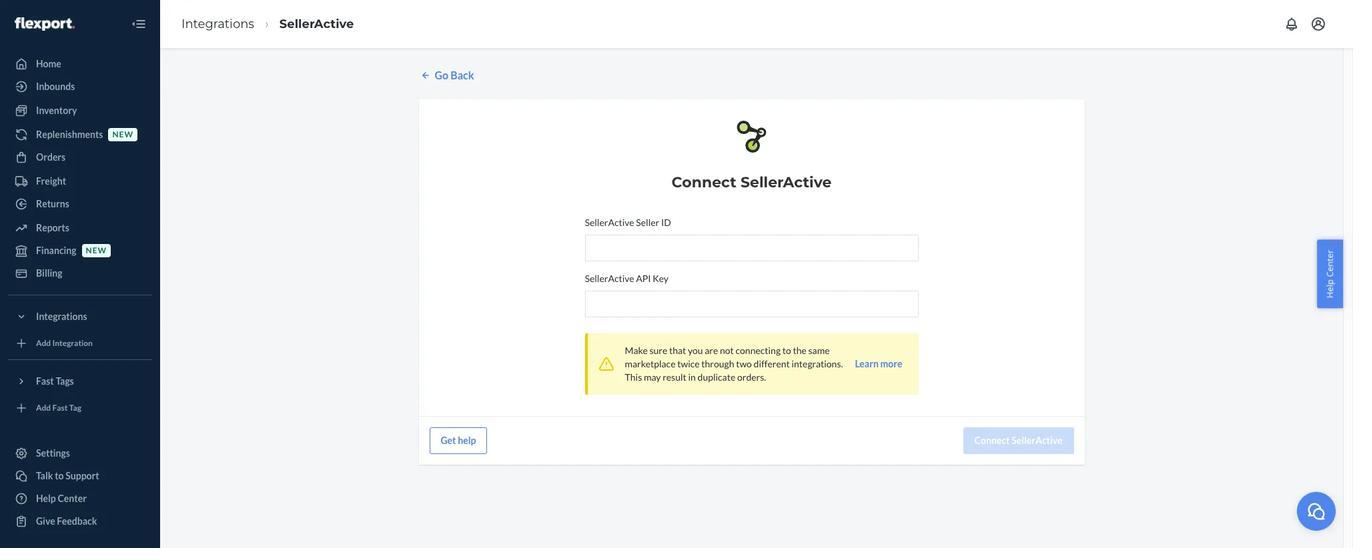 Task type: locate. For each thing, give the bounding box(es) containing it.
reports link
[[8, 218, 152, 239]]

to
[[783, 345, 792, 356], [55, 471, 64, 482]]

connecting
[[736, 345, 781, 356]]

reports
[[36, 222, 69, 234]]

home
[[36, 58, 61, 69]]

different
[[754, 358, 790, 370]]

0 horizontal spatial connect selleractive
[[672, 173, 832, 191]]

orders
[[36, 152, 66, 163]]

integrations
[[182, 16, 254, 31], [36, 311, 87, 322]]

selleractive seller id
[[585, 217, 671, 228]]

0 horizontal spatial help
[[36, 493, 56, 505]]

1 vertical spatial help
[[36, 493, 56, 505]]

sure
[[650, 345, 668, 356]]

None text field
[[585, 291, 919, 318]]

add for add fast tag
[[36, 403, 51, 414]]

may
[[644, 372, 661, 383]]

twice
[[678, 358, 700, 370]]

1 vertical spatial to
[[55, 471, 64, 482]]

result
[[663, 372, 687, 383]]

0 horizontal spatial new
[[86, 246, 107, 256]]

selleractive link
[[280, 16, 354, 31]]

add down fast tags
[[36, 403, 51, 414]]

1 vertical spatial connect selleractive
[[975, 435, 1063, 447]]

1 horizontal spatial center
[[1325, 250, 1337, 277]]

None text field
[[585, 235, 919, 262]]

to inside 'link'
[[55, 471, 64, 482]]

talk to support link
[[8, 466, 152, 487]]

back
[[451, 69, 474, 81]]

financing
[[36, 245, 76, 256]]

0 vertical spatial center
[[1325, 250, 1337, 277]]

1 horizontal spatial help
[[1325, 280, 1337, 299]]

fast left the tags
[[36, 376, 54, 387]]

settings
[[36, 448, 70, 459]]

connect selleractive inside button
[[975, 435, 1063, 447]]

that
[[670, 345, 686, 356]]

0 vertical spatial connect
[[672, 173, 737, 191]]

billing
[[36, 268, 62, 279]]

marketplace
[[625, 358, 676, 370]]

to right talk at left
[[55, 471, 64, 482]]

inventory link
[[8, 100, 152, 121]]

to inside make sure that you are not connecting to the same marketplace twice through two different integrations. this may result in duplicate orders.
[[783, 345, 792, 356]]

fast left tag
[[52, 403, 68, 414]]

0 horizontal spatial help center
[[36, 493, 87, 505]]

to left the
[[783, 345, 792, 356]]

1 horizontal spatial integrations
[[182, 16, 254, 31]]

add
[[36, 339, 51, 349], [36, 403, 51, 414]]

seller
[[636, 217, 660, 228]]

are
[[705, 345, 719, 356]]

center
[[1325, 250, 1337, 277], [58, 493, 87, 505]]

selleractive api key
[[585, 273, 669, 284]]

1 vertical spatial integrations
[[36, 311, 87, 322]]

0 horizontal spatial connect
[[672, 173, 737, 191]]

1 horizontal spatial new
[[112, 130, 133, 140]]

2 add from the top
[[36, 403, 51, 414]]

1 vertical spatial new
[[86, 246, 107, 256]]

not
[[720, 345, 734, 356]]

add inside add fast tag link
[[36, 403, 51, 414]]

0 vertical spatial to
[[783, 345, 792, 356]]

1 vertical spatial fast
[[52, 403, 68, 414]]

home link
[[8, 53, 152, 75]]

0 horizontal spatial to
[[55, 471, 64, 482]]

1 horizontal spatial connect selleractive
[[975, 435, 1063, 447]]

help
[[458, 435, 476, 447]]

new
[[112, 130, 133, 140], [86, 246, 107, 256]]

api
[[636, 273, 651, 284]]

fast
[[36, 376, 54, 387], [52, 403, 68, 414]]

1 add from the top
[[36, 339, 51, 349]]

selleractive
[[280, 16, 354, 31], [741, 173, 832, 191], [585, 217, 635, 228], [585, 273, 635, 284], [1012, 435, 1063, 447]]

0 horizontal spatial center
[[58, 493, 87, 505]]

fast tags
[[36, 376, 74, 387]]

make
[[625, 345, 648, 356]]

learn more
[[855, 358, 903, 370]]

connect
[[672, 173, 737, 191], [975, 435, 1010, 447]]

0 vertical spatial help center
[[1325, 250, 1337, 299]]

connect inside button
[[975, 435, 1010, 447]]

1 horizontal spatial to
[[783, 345, 792, 356]]

go back
[[435, 69, 474, 81]]

new up "orders" link
[[112, 130, 133, 140]]

the
[[793, 345, 807, 356]]

selleractive inside connect selleractive button
[[1012, 435, 1063, 447]]

connect selleractive
[[672, 173, 832, 191], [975, 435, 1063, 447]]

breadcrumbs navigation
[[171, 4, 365, 44]]

add for add integration
[[36, 339, 51, 349]]

add integration link
[[8, 333, 152, 354]]

integrations link
[[182, 16, 254, 31]]

integrations inside dropdown button
[[36, 311, 87, 322]]

0 vertical spatial integrations
[[182, 16, 254, 31]]

replenishments
[[36, 129, 103, 140]]

0 vertical spatial connect selleractive
[[672, 173, 832, 191]]

1 vertical spatial help center
[[36, 493, 87, 505]]

open notifications image
[[1284, 16, 1300, 32]]

make sure that you are not connecting to the same marketplace twice through two different integrations. this may result in duplicate orders.
[[625, 345, 843, 383]]

0 vertical spatial add
[[36, 339, 51, 349]]

new down reports link
[[86, 246, 107, 256]]

0 horizontal spatial integrations
[[36, 311, 87, 322]]

1 vertical spatial add
[[36, 403, 51, 414]]

help
[[1325, 280, 1337, 299], [36, 493, 56, 505]]

1 horizontal spatial help center
[[1325, 250, 1337, 299]]

help center
[[1325, 250, 1337, 299], [36, 493, 87, 505]]

1 horizontal spatial connect
[[975, 435, 1010, 447]]

add inside add integration link
[[36, 339, 51, 349]]

0 vertical spatial help
[[1325, 280, 1337, 299]]

returns
[[36, 198, 69, 210]]

0 vertical spatial new
[[112, 130, 133, 140]]

0 vertical spatial fast
[[36, 376, 54, 387]]

freight
[[36, 176, 66, 187]]

add left integration
[[36, 339, 51, 349]]

fast tags button
[[8, 371, 152, 393]]

1 vertical spatial connect
[[975, 435, 1010, 447]]

inbounds
[[36, 81, 75, 92]]

give
[[36, 516, 55, 527]]

selleractive inside "breadcrumbs" navigation
[[280, 16, 354, 31]]



Task type: describe. For each thing, give the bounding box(es) containing it.
flexport logo image
[[15, 17, 75, 31]]

key
[[653, 273, 669, 284]]

ojiud image
[[1307, 502, 1327, 522]]

two
[[736, 358, 752, 370]]

close navigation image
[[131, 16, 147, 32]]

give feedback button
[[8, 511, 152, 533]]

new for financing
[[86, 246, 107, 256]]

in
[[689, 372, 696, 383]]

help center button
[[1318, 240, 1344, 309]]

1 vertical spatial center
[[58, 493, 87, 505]]

integrations.
[[792, 358, 843, 370]]

tag
[[69, 403, 81, 414]]

talk
[[36, 471, 53, 482]]

tags
[[56, 376, 74, 387]]

add fast tag link
[[8, 398, 152, 419]]

billing link
[[8, 263, 152, 284]]

same
[[809, 345, 830, 356]]

inventory
[[36, 105, 77, 116]]

feedback
[[57, 516, 97, 527]]

selleractive for selleractive seller id
[[585, 217, 635, 228]]

fast inside fast tags dropdown button
[[36, 376, 54, 387]]

learn more button
[[855, 358, 903, 371]]

id
[[661, 217, 671, 228]]

this
[[625, 372, 642, 383]]

give feedback
[[36, 516, 97, 527]]

inbounds link
[[8, 76, 152, 97]]

center inside button
[[1325, 250, 1337, 277]]

selleractive for selleractive
[[280, 16, 354, 31]]

support
[[66, 471, 99, 482]]

add fast tag
[[36, 403, 81, 414]]

returns link
[[8, 194, 152, 215]]

learn
[[855, 358, 879, 370]]

talk to support
[[36, 471, 99, 482]]

integrations inside "breadcrumbs" navigation
[[182, 16, 254, 31]]

you
[[688, 345, 703, 356]]

integration
[[52, 339, 93, 349]]

through
[[702, 358, 735, 370]]

selleractive for selleractive api key
[[585, 273, 635, 284]]

help center inside button
[[1325, 250, 1337, 299]]

settings link
[[8, 443, 152, 465]]

new for replenishments
[[112, 130, 133, 140]]

duplicate
[[698, 372, 736, 383]]

freight link
[[8, 171, 152, 192]]

help inside help center link
[[36, 493, 56, 505]]

more
[[881, 358, 903, 370]]

integrations button
[[8, 306, 152, 328]]

help center link
[[8, 489, 152, 510]]

fast inside add fast tag link
[[52, 403, 68, 414]]

go
[[435, 69, 449, 81]]

get help
[[441, 435, 476, 447]]

orders link
[[8, 147, 152, 168]]

orders.
[[738, 372, 767, 383]]

open account menu image
[[1311, 16, 1327, 32]]

connect selleractive button
[[964, 428, 1074, 455]]

help inside help center button
[[1325, 280, 1337, 299]]

get
[[441, 435, 456, 447]]

add integration
[[36, 339, 93, 349]]

get help button
[[430, 428, 488, 455]]

go back button
[[419, 68, 474, 83]]



Task type: vqa. For each thing, say whether or not it's contained in the screenshot.
Financing
yes



